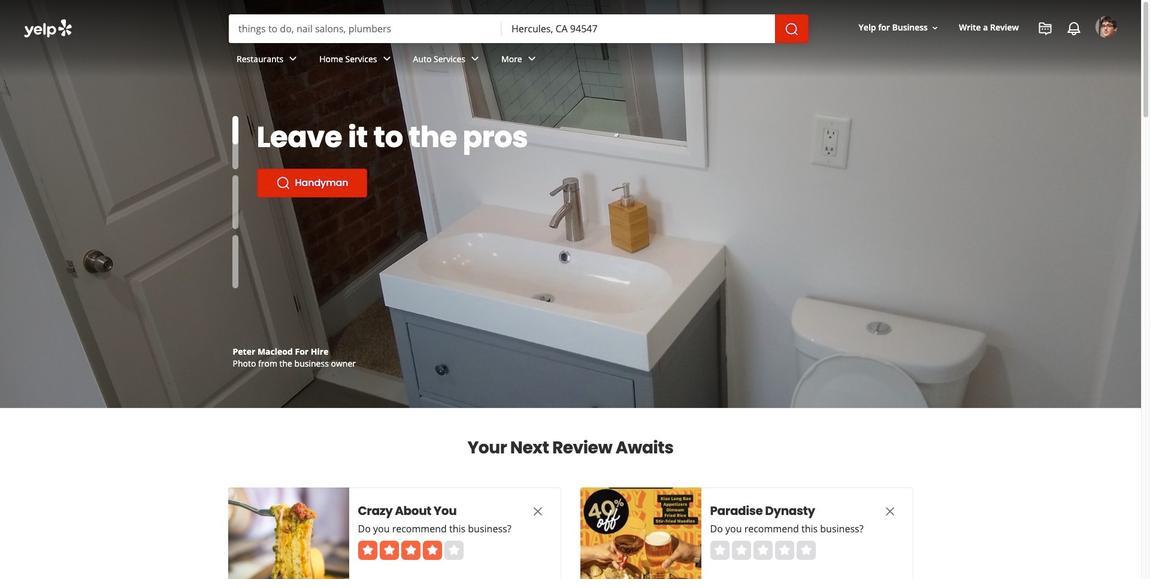 Task type: describe. For each thing, give the bounding box(es) containing it.
notifications image
[[1067, 22, 1081, 36]]

search image
[[785, 22, 799, 36]]

1 24 chevron down v2 image from the left
[[380, 52, 394, 66]]

rating element
[[710, 542, 816, 561]]

none field address, neighborhood, city, state or zip
[[502, 14, 775, 43]]

photo of crazy about you image
[[228, 488, 349, 580]]

address, neighborhood, city, state or zip search field
[[502, 14, 775, 43]]

2 24 chevron down v2 image from the left
[[525, 52, 539, 66]]

2 24 chevron down v2 image from the left
[[468, 52, 482, 66]]

things to do, nail salons, plumbers search field
[[229, 14, 502, 43]]

business categories element
[[227, 43, 1117, 78]]



Task type: vqa. For each thing, say whether or not it's contained in the screenshot.
"5 Star Rating" IMAGE
no



Task type: locate. For each thing, give the bounding box(es) containing it.
None search field
[[0, 0, 1141, 89]]

select slide image
[[232, 92, 238, 145]]

projects image
[[1038, 22, 1053, 36]]

24 chevron down v2 image
[[380, 52, 394, 66], [468, 52, 482, 66]]

0 horizontal spatial 24 chevron down v2 image
[[286, 52, 300, 66]]

1 24 chevron down v2 image from the left
[[286, 52, 300, 66]]

None search field
[[229, 14, 809, 43]]

2 none field from the left
[[502, 14, 775, 43]]

24 chevron down v2 image
[[286, 52, 300, 66], [525, 52, 539, 66]]

0 horizontal spatial 24 chevron down v2 image
[[380, 52, 394, 66]]

1 horizontal spatial 24 chevron down v2 image
[[468, 52, 482, 66]]

photo of paradise dynasty image
[[580, 488, 701, 580]]

james p. image
[[1096, 16, 1117, 38]]

dismiss card image for the photo of paradise dynasty
[[883, 505, 897, 519]]

None radio
[[775, 542, 794, 561], [796, 542, 816, 561], [775, 542, 794, 561], [796, 542, 816, 561]]

4 star rating image
[[358, 542, 463, 561]]

0 horizontal spatial dismiss card image
[[530, 505, 545, 519]]

dismiss card image for photo of crazy about you
[[530, 505, 545, 519]]

none field things to do, nail salons, plumbers
[[229, 14, 502, 43]]

user actions element
[[849, 15, 1134, 89]]

1 horizontal spatial dismiss card image
[[883, 505, 897, 519]]

None radio
[[710, 542, 729, 561], [732, 542, 751, 561], [753, 542, 773, 561], [710, 542, 729, 561], [732, 542, 751, 561], [753, 542, 773, 561]]

16 chevron down v2 image
[[930, 23, 940, 33]]

dismiss card image
[[530, 505, 545, 519], [883, 505, 897, 519]]

1 none field from the left
[[229, 14, 502, 43]]

None field
[[229, 14, 502, 43], [502, 14, 775, 43]]

1 horizontal spatial 24 chevron down v2 image
[[525, 52, 539, 66]]

1 dismiss card image from the left
[[530, 505, 545, 519]]

24 search v2 image
[[276, 176, 290, 191]]

(no rating) image
[[710, 542, 816, 561]]

2 dismiss card image from the left
[[883, 505, 897, 519]]



